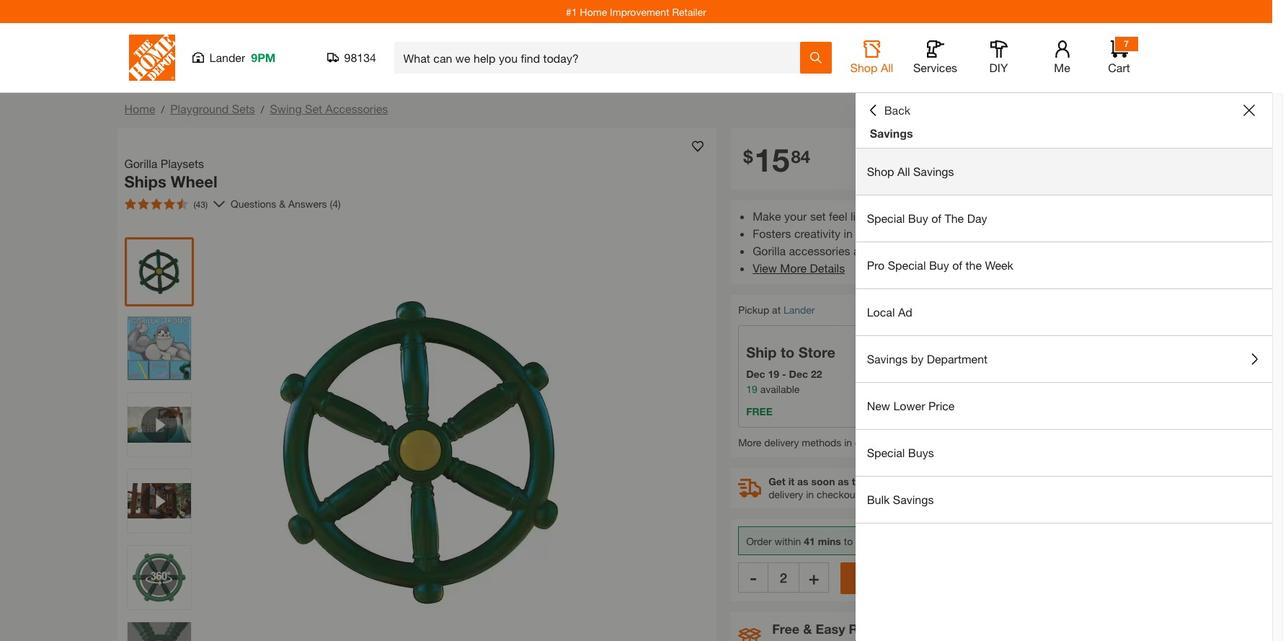Task type: describe. For each thing, give the bounding box(es) containing it.
tomorrow
[[878, 368, 927, 380]]

$
[[744, 146, 753, 167]]

19 inside delivery tomorrow 19 available
[[878, 383, 890, 395]]

local
[[867, 305, 895, 319]]

backyard
[[907, 227, 955, 240]]

pickup
[[739, 304, 770, 316]]

fresh
[[920, 209, 946, 223]]

returns
[[849, 621, 898, 637]]

shop all
[[851, 61, 894, 74]]

swing
[[270, 102, 302, 115]]

bulk savings link
[[856, 477, 1273, 523]]

special buy of the day link
[[856, 195, 1273, 242]]

savings inside bulk savings link
[[893, 493, 934, 506]]

9pm
[[251, 50, 276, 64]]

special buys link
[[856, 430, 1273, 476]]

84
[[791, 146, 811, 167]]

#
[[923, 101, 928, 112]]

me button
[[1039, 40, 1086, 75]]

ship to store dec 19 - dec 22 19 available
[[746, 344, 836, 395]]

ship
[[746, 344, 777, 361]]

in
[[902, 621, 913, 637]]

free for tomorrow
[[878, 405, 905, 418]]

2 / from the left
[[261, 103, 264, 115]]

internet #
[[891, 101, 930, 112]]

free for to
[[746, 405, 773, 418]]

all for shop all savings
[[898, 164, 910, 178]]

green gorilla playsets swing set accessories 07 0006 40.2 image
[[127, 622, 191, 641]]

to right ad
[[918, 304, 927, 316]]

all for shop all
[[881, 61, 894, 74]]

1 vertical spatial it
[[873, 535, 879, 547]]

15
[[755, 141, 790, 179]]

details
[[810, 261, 845, 275]]

new lower price
[[867, 399, 955, 412]]

online
[[970, 621, 1010, 637]]

view
[[753, 261, 777, 275]]

2 dec from the left
[[789, 368, 808, 380]]

special inside "link"
[[888, 258, 926, 272]]

retailer
[[672, 5, 707, 18]]

(4)
[[330, 198, 341, 210]]

delivering
[[871, 304, 915, 316]]

menu containing shop all savings
[[856, 149, 1273, 524]]

lander 9pm
[[209, 50, 276, 64]]

free
[[772, 621, 800, 637]]

make
[[753, 209, 781, 223]]

me
[[1054, 61, 1071, 74]]

delivering to
[[871, 304, 930, 316]]

price
[[929, 399, 955, 412]]

22
[[811, 368, 822, 380]]

local ad
[[867, 305, 913, 319]]

delivery
[[878, 344, 934, 361]]

by inside "button"
[[911, 352, 924, 366]]

delivery inside schedule your delivery in checkout.
[[769, 488, 804, 501]]

like
[[851, 209, 868, 223]]

0 vertical spatial of
[[932, 211, 942, 225]]

4.5 stars image
[[124, 198, 188, 209]]

soon
[[812, 475, 835, 488]]

202409440_s01 image
[[127, 546, 191, 609]]

$ 15 84
[[744, 141, 811, 179]]

gorilla playsets link
[[124, 155, 210, 172]]

0 vertical spatial it
[[789, 475, 795, 488]]

mins
[[818, 535, 841, 547]]

0 horizontal spatial by
[[881, 535, 893, 547]]

checkout.
[[817, 488, 862, 501]]

fosters
[[753, 227, 791, 240]]

(43)
[[194, 199, 208, 209]]

creativity
[[795, 227, 841, 240]]

your right upgrade
[[1027, 244, 1050, 258]]

pro special buy of the week link
[[856, 242, 1273, 288]]

sets
[[232, 102, 255, 115]]

0 horizontal spatial lander
[[209, 50, 245, 64]]

- inside button
[[750, 568, 757, 588]]

7
[[1124, 38, 1129, 49]]

6317221895112 image
[[127, 469, 191, 533]]

available inside delivery tomorrow 19 available
[[892, 383, 932, 395]]

free & easy returns in store or online
[[772, 621, 1010, 637]]

#1 home improvement retailer
[[566, 5, 707, 18]]

diy
[[990, 61, 1008, 74]]

wheel
[[171, 172, 218, 191]]

home / playground sets / swing set accessories
[[124, 102, 388, 115]]

bulk savings
[[867, 493, 934, 506]]

checkout
[[855, 436, 897, 449]]

savings inside shop all savings link
[[914, 164, 954, 178]]

shop for shop all
[[851, 61, 878, 74]]

upgrade
[[981, 244, 1024, 258]]

& for answers
[[279, 198, 286, 210]]

pickup at lander
[[739, 304, 815, 316]]

1 horizontal spatial accessories
[[985, 209, 1047, 223]]

ships
[[124, 172, 166, 191]]

questions & answers (4)
[[231, 198, 341, 210]]

an
[[873, 244, 886, 258]]

diy button
[[976, 40, 1022, 75]]

green gorilla playsets swing set accessories 07 0006 e1.1 image
[[127, 316, 191, 380]]

easy
[[816, 621, 846, 637]]

back button
[[867, 103, 911, 118]]

98134
[[344, 50, 376, 64]]

shop all savings
[[867, 164, 954, 178]]

accessories
[[326, 102, 388, 115]]

methods
[[802, 436, 842, 449]]

icon image
[[739, 628, 762, 641]]

own
[[882, 227, 904, 240]]

make your set feel like new with fresh gorilla accessories fosters creativity in your own backyard gorilla accessories are an affordable way to upgrade your set view more details
[[753, 209, 1069, 275]]

bulk
[[867, 493, 890, 506]]

new lower price link
[[856, 383, 1273, 429]]



Task type: locate. For each thing, give the bounding box(es) containing it.
& for easy
[[803, 621, 812, 637]]

set down special buy of the day link
[[1053, 244, 1069, 258]]

0 vertical spatial delivery
[[765, 436, 799, 449]]

1 as from the left
[[798, 475, 809, 488]]

/ right home link
[[161, 103, 165, 115]]

feedback link image
[[1264, 244, 1284, 322]]

1 horizontal spatial dec
[[789, 368, 808, 380]]

swing set accessories link
[[270, 102, 388, 115]]

to right ship
[[781, 344, 795, 361]]

0 horizontal spatial set
[[810, 209, 826, 223]]

1 vertical spatial special
[[888, 258, 926, 272]]

What can we help you find today? search field
[[403, 43, 799, 73]]

special up own
[[867, 211, 905, 225]]

schedule
[[904, 475, 947, 488]]

lower
[[894, 399, 926, 412]]

at
[[772, 304, 781, 316]]

-
[[782, 368, 786, 380], [750, 568, 757, 588]]

delivery down "get"
[[769, 488, 804, 501]]

accessories up upgrade
[[985, 209, 1047, 223]]

1 horizontal spatial home
[[580, 5, 607, 18]]

of up backyard
[[932, 211, 942, 225]]

gorilla playsets ships wheel
[[124, 156, 218, 191]]

your inside schedule your delivery in checkout.
[[949, 475, 969, 488]]

0 horizontal spatial of
[[932, 211, 942, 225]]

free
[[746, 405, 773, 418], [878, 405, 905, 418]]

by
[[911, 352, 924, 366], [881, 535, 893, 547]]

- down order
[[750, 568, 757, 588]]

1 vertical spatial home
[[124, 102, 155, 115]]

1 horizontal spatial as
[[838, 475, 849, 488]]

1 vertical spatial &
[[803, 621, 812, 637]]

5988218005001 image
[[127, 393, 191, 456]]

- button
[[739, 563, 769, 593]]

shop all button
[[849, 40, 895, 75]]

+ button
[[799, 563, 829, 593]]

+
[[809, 568, 819, 588]]

0 vertical spatial set
[[810, 209, 826, 223]]

within
[[775, 535, 801, 547]]

0 horizontal spatial available
[[761, 383, 800, 395]]

buys
[[908, 446, 934, 459]]

1 vertical spatial gorilla
[[949, 209, 982, 223]]

special for buy
[[867, 211, 905, 225]]

savings inside savings by department "button"
[[867, 352, 908, 366]]

your up creativity
[[785, 209, 807, 223]]

new
[[871, 209, 893, 223]]

1 vertical spatial more
[[739, 436, 762, 449]]

free up checkout
[[878, 405, 905, 418]]

improvement
[[610, 5, 670, 18]]

it right get
[[873, 535, 879, 547]]

1 horizontal spatial 19
[[768, 368, 780, 380]]

0 horizontal spatial all
[[881, 61, 894, 74]]

questions
[[231, 198, 276, 210]]

special up tomorrow.
[[867, 446, 905, 459]]

services button
[[913, 40, 959, 75]]

- left 22
[[782, 368, 786, 380]]

0 horizontal spatial more
[[739, 436, 762, 449]]

special
[[867, 211, 905, 225], [888, 258, 926, 272], [867, 446, 905, 459]]

1 horizontal spatial of
[[953, 258, 963, 272]]

gorilla inside gorilla playsets ships wheel
[[124, 156, 157, 170]]

1 vertical spatial in
[[845, 436, 852, 449]]

more right view
[[781, 261, 807, 275]]

0 vertical spatial home
[[580, 5, 607, 18]]

savings by department button
[[856, 336, 1273, 382]]

& right free on the bottom of page
[[803, 621, 812, 637]]

0 vertical spatial -
[[782, 368, 786, 380]]

1 horizontal spatial by
[[911, 352, 924, 366]]

1 horizontal spatial gorilla
[[753, 244, 786, 258]]

1 free from the left
[[746, 405, 773, 418]]

pro special buy of the week
[[867, 258, 1014, 272]]

set
[[810, 209, 826, 223], [1053, 244, 1069, 258]]

in for checkout.
[[806, 488, 814, 501]]

the
[[966, 258, 982, 272]]

0 horizontal spatial home
[[124, 102, 155, 115]]

1 vertical spatial delivery
[[769, 488, 804, 501]]

savings by department
[[867, 352, 988, 366]]

playsets
[[161, 156, 204, 170]]

way
[[944, 244, 964, 258]]

by up tomorrow
[[911, 352, 924, 366]]

home right #1
[[580, 5, 607, 18]]

it
[[789, 475, 795, 488], [873, 535, 879, 547]]

shop up "new" at the top
[[867, 164, 895, 178]]

tomorrow.
[[852, 475, 902, 488]]

1 horizontal spatial /
[[261, 103, 264, 115]]

menu
[[856, 149, 1273, 524]]

all up back button
[[881, 61, 894, 74]]

0 horizontal spatial gorilla
[[124, 156, 157, 170]]

buy down way at the top right of the page
[[929, 258, 950, 272]]

buy up backyard
[[908, 211, 929, 225]]

0 vertical spatial buy
[[908, 211, 929, 225]]

1 horizontal spatial all
[[898, 164, 910, 178]]

dec down ship
[[746, 368, 766, 380]]

&
[[279, 198, 286, 210], [803, 621, 812, 637]]

get
[[769, 475, 786, 488]]

week
[[985, 258, 1014, 272]]

1 vertical spatial of
[[953, 258, 963, 272]]

store right in
[[917, 621, 950, 637]]

all inside shop all savings link
[[898, 164, 910, 178]]

in down soon
[[806, 488, 814, 501]]

home
[[580, 5, 607, 18], [124, 102, 155, 115]]

all inside "shop all" "button"
[[881, 61, 894, 74]]

savings up fresh
[[914, 164, 954, 178]]

1 vertical spatial set
[[1053, 244, 1069, 258]]

1 vertical spatial buy
[[929, 258, 950, 272]]

shop inside "button"
[[851, 61, 878, 74]]

special down affordable
[[888, 258, 926, 272]]

0 vertical spatial gorilla
[[124, 156, 157, 170]]

answers
[[288, 198, 327, 210]]

get
[[856, 535, 870, 547]]

order
[[746, 535, 772, 547]]

in inside make your set feel like new with fresh gorilla accessories fosters creativity in your own backyard gorilla accessories are an affordable way to upgrade your set view more details
[[844, 227, 853, 240]]

0 horizontal spatial &
[[279, 198, 286, 210]]

in right methods
[[845, 436, 852, 449]]

shop
[[851, 61, 878, 74], [867, 164, 895, 178]]

0 vertical spatial &
[[279, 198, 286, 210]]

0 horizontal spatial /
[[161, 103, 165, 115]]

2 horizontal spatial gorilla
[[949, 209, 982, 223]]

shop for shop all savings
[[867, 164, 895, 178]]

to left get
[[844, 535, 853, 547]]

0 horizontal spatial free
[[746, 405, 773, 418]]

& left answers
[[279, 198, 286, 210]]

0 vertical spatial lander
[[209, 50, 245, 64]]

1 / from the left
[[161, 103, 165, 115]]

lander button
[[784, 304, 815, 316]]

gorilla right fresh
[[949, 209, 982, 223]]

1 vertical spatial shop
[[867, 164, 895, 178]]

0 horizontal spatial buy
[[908, 211, 929, 225]]

or
[[954, 621, 967, 637]]

0 vertical spatial by
[[911, 352, 924, 366]]

savings down the schedule
[[893, 493, 934, 506]]

special buy of the day
[[867, 211, 988, 225]]

0 vertical spatial in
[[844, 227, 853, 240]]

- inside the ship to store dec 19 - dec 22 19 available
[[782, 368, 786, 380]]

special buys
[[867, 446, 934, 459]]

0 horizontal spatial 19
[[746, 383, 758, 395]]

2 horizontal spatial 19
[[878, 383, 890, 395]]

green gorilla playsets swing set accessories 07 0006 64.0 image
[[127, 240, 191, 303]]

1 horizontal spatial lander
[[784, 304, 815, 316]]

1 vertical spatial by
[[881, 535, 893, 547]]

savings
[[870, 126, 913, 140], [914, 164, 954, 178], [867, 352, 908, 366], [893, 493, 934, 506]]

/ right the sets
[[261, 103, 264, 115]]

more left methods
[[739, 436, 762, 449]]

set up creativity
[[810, 209, 826, 223]]

1 available from the left
[[761, 383, 800, 395]]

1 vertical spatial -
[[750, 568, 757, 588]]

of inside "link"
[[953, 258, 963, 272]]

buy inside "link"
[[929, 258, 950, 272]]

None field
[[769, 563, 799, 593]]

playground
[[170, 102, 229, 115]]

more delivery methods in checkout
[[739, 436, 897, 449]]

to
[[968, 244, 978, 258], [918, 304, 927, 316], [781, 344, 795, 361], [844, 535, 853, 547]]

shop up back button
[[851, 61, 878, 74]]

0 horizontal spatial dec
[[746, 368, 766, 380]]

available down ship
[[761, 383, 800, 395]]

your up are
[[856, 227, 879, 240]]

0 horizontal spatial as
[[798, 475, 809, 488]]

1 horizontal spatial set
[[1053, 244, 1069, 258]]

in for checkout
[[845, 436, 852, 449]]

special for buys
[[867, 446, 905, 459]]

1 horizontal spatial &
[[803, 621, 812, 637]]

2 vertical spatial gorilla
[[753, 244, 786, 258]]

by right get
[[881, 535, 893, 547]]

lander
[[209, 50, 245, 64], [784, 304, 815, 316]]

1 horizontal spatial buy
[[929, 258, 950, 272]]

41
[[804, 535, 815, 547]]

in inside schedule your delivery in checkout.
[[806, 488, 814, 501]]

more
[[781, 261, 807, 275], [739, 436, 762, 449]]

0 vertical spatial shop
[[851, 61, 878, 74]]

1 dec from the left
[[746, 368, 766, 380]]

it right "get"
[[789, 475, 795, 488]]

1 vertical spatial accessories
[[789, 244, 851, 258]]

order within 41 mins to get it by
[[746, 535, 895, 547]]

0 horizontal spatial accessories
[[789, 244, 851, 258]]

0 vertical spatial more
[[781, 261, 807, 275]]

savings down back button
[[870, 126, 913, 140]]

1 horizontal spatial available
[[892, 383, 932, 395]]

to up the
[[968, 244, 978, 258]]

0 vertical spatial accessories
[[985, 209, 1047, 223]]

lander left 9pm
[[209, 50, 245, 64]]

2 vertical spatial special
[[867, 446, 905, 459]]

savings up tomorrow
[[867, 352, 908, 366]]

department
[[927, 352, 988, 366]]

cart
[[1109, 61, 1131, 74]]

in
[[844, 227, 853, 240], [845, 436, 852, 449], [806, 488, 814, 501]]

to inside the ship to store dec 19 - dec 22 19 available
[[781, 344, 795, 361]]

0 horizontal spatial store
[[799, 344, 836, 361]]

of down way at the top right of the page
[[953, 258, 963, 272]]

(43) button
[[119, 192, 213, 215]]

0 vertical spatial store
[[799, 344, 836, 361]]

accessories down creativity
[[789, 244, 851, 258]]

19
[[768, 368, 780, 380], [746, 383, 758, 395], [878, 383, 890, 395]]

view more details link
[[753, 261, 845, 275]]

set
[[305, 102, 322, 115]]

1 horizontal spatial free
[[878, 405, 905, 418]]

to inside make your set feel like new with fresh gorilla accessories fosters creativity in your own backyard gorilla accessories are an affordable way to upgrade your set view more details
[[968, 244, 978, 258]]

local ad link
[[856, 289, 1273, 335]]

day
[[967, 211, 988, 225]]

free down the ship to store dec 19 - dec 22 19 available
[[746, 405, 773, 418]]

are
[[854, 244, 870, 258]]

the home depot logo image
[[129, 35, 175, 81]]

gorilla down fosters
[[753, 244, 786, 258]]

dec left 22
[[789, 368, 808, 380]]

lander right the at
[[784, 304, 815, 316]]

0 vertical spatial special
[[867, 211, 905, 225]]

0 horizontal spatial it
[[789, 475, 795, 488]]

1 horizontal spatial it
[[873, 535, 879, 547]]

internet
[[891, 101, 921, 112]]

in down feel
[[844, 227, 853, 240]]

/
[[161, 103, 165, 115], [261, 103, 264, 115]]

2 available from the left
[[892, 383, 932, 395]]

dec
[[746, 368, 766, 380], [789, 368, 808, 380]]

more inside make your set feel like new with fresh gorilla accessories fosters creativity in your own backyard gorilla accessories are an affordable way to upgrade your set view more details
[[781, 261, 807, 275]]

drawer close image
[[1244, 105, 1255, 116]]

1 horizontal spatial -
[[782, 368, 786, 380]]

new
[[867, 399, 891, 412]]

as left soon
[[798, 475, 809, 488]]

schedule your delivery in checkout.
[[769, 475, 969, 501]]

back
[[885, 103, 911, 117]]

(43) link
[[119, 192, 225, 215]]

available up "new lower price"
[[892, 383, 932, 395]]

store inside the ship to store dec 19 - dec 22 19 available
[[799, 344, 836, 361]]

all up with on the top right of the page
[[898, 164, 910, 178]]

available inside the ship to store dec 19 - dec 22 19 available
[[761, 383, 800, 395]]

1 vertical spatial all
[[898, 164, 910, 178]]

your right the schedule
[[949, 475, 969, 488]]

store up 22
[[799, 344, 836, 361]]

2 free from the left
[[878, 405, 905, 418]]

feel
[[829, 209, 848, 223]]

#1
[[566, 5, 577, 18]]

shop inside menu
[[867, 164, 895, 178]]

home down the home depot logo
[[124, 102, 155, 115]]

2 as from the left
[[838, 475, 849, 488]]

delivery up "get"
[[765, 436, 799, 449]]

pro
[[867, 258, 885, 272]]

delivery
[[765, 436, 799, 449], [769, 488, 804, 501]]

0 horizontal spatial -
[[750, 568, 757, 588]]

1 horizontal spatial more
[[781, 261, 807, 275]]

1 horizontal spatial store
[[917, 621, 950, 637]]

gorilla up the 'ships'
[[124, 156, 157, 170]]

1 vertical spatial store
[[917, 621, 950, 637]]

playground sets link
[[170, 102, 255, 115]]

2 vertical spatial in
[[806, 488, 814, 501]]

accessories
[[985, 209, 1047, 223], [789, 244, 851, 258]]

0 vertical spatial all
[[881, 61, 894, 74]]

1 vertical spatial lander
[[784, 304, 815, 316]]

as up checkout.
[[838, 475, 849, 488]]



Task type: vqa. For each thing, say whether or not it's contained in the screenshot.
Gorilla to the middle
yes



